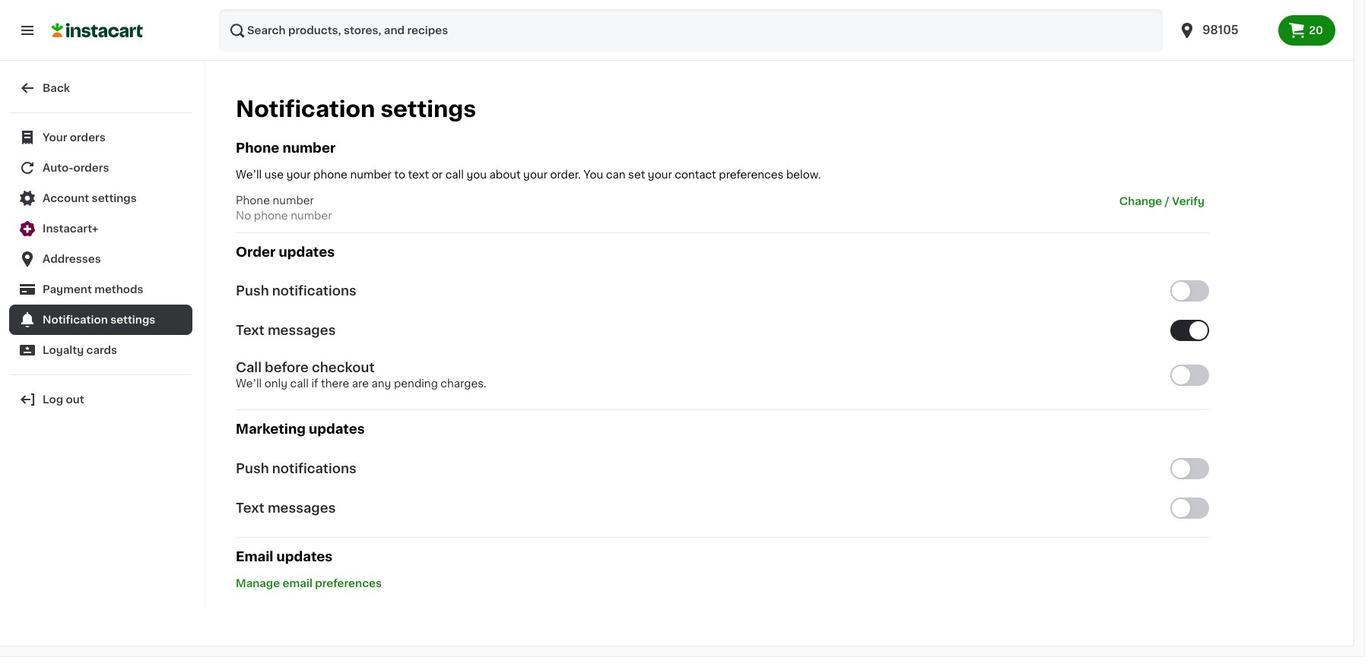 Task type: locate. For each thing, give the bounding box(es) containing it.
1 vertical spatial notification settings
[[43, 315, 155, 326]]

we'll left use
[[236, 170, 262, 180]]

1 text messages from the top
[[236, 325, 336, 337]]

call inside call before checkout we'll only call if there are any pending charges.
[[290, 379, 309, 390]]

text up call
[[236, 325, 264, 337]]

2 vertical spatial settings
[[110, 315, 155, 326]]

notification settings
[[236, 98, 476, 120], [43, 315, 155, 326]]

loyalty cards link
[[9, 335, 192, 366]]

verify
[[1172, 196, 1205, 207]]

1 horizontal spatial phone
[[313, 170, 347, 180]]

Search field
[[219, 9, 1163, 52]]

2 notifications from the top
[[272, 463, 357, 475]]

instacart logo image
[[52, 21, 143, 40]]

2 text messages from the top
[[236, 502, 336, 515]]

1 vertical spatial phone
[[254, 211, 288, 221]]

1 horizontal spatial your
[[523, 170, 548, 180]]

2 we'll from the top
[[236, 379, 262, 390]]

marketing
[[236, 424, 306, 436]]

2 messages from the top
[[268, 502, 336, 515]]

1 horizontal spatial notification
[[236, 98, 375, 120]]

phone inside "phone number no phone number"
[[236, 196, 270, 206]]

number up order updates
[[291, 211, 332, 221]]

1 horizontal spatial notification settings
[[236, 98, 476, 120]]

0 vertical spatial we'll
[[236, 170, 262, 180]]

notification up the phone number on the top of the page
[[236, 98, 375, 120]]

text messages up before
[[236, 325, 336, 337]]

text
[[236, 325, 264, 337], [236, 502, 264, 515]]

0 horizontal spatial phone
[[254, 211, 288, 221]]

no
[[236, 211, 251, 221]]

push notifications for marketing
[[236, 463, 357, 475]]

1 messages from the top
[[268, 325, 336, 337]]

1 vertical spatial we'll
[[236, 379, 262, 390]]

updates for email updates
[[276, 551, 333, 563]]

0 vertical spatial phone
[[313, 170, 347, 180]]

notifications
[[272, 285, 357, 298], [272, 463, 357, 475]]

we'll
[[236, 170, 262, 180], [236, 379, 262, 390]]

phone inside "phone number no phone number"
[[254, 211, 288, 221]]

1 horizontal spatial preferences
[[719, 170, 784, 180]]

1 text from the top
[[236, 325, 264, 337]]

phone down the phone number on the top of the page
[[313, 170, 347, 180]]

settings up the instacart+ link
[[92, 193, 137, 204]]

preferences left below.
[[719, 170, 784, 180]]

1 notifications from the top
[[272, 285, 357, 298]]

2 push notifications from the top
[[236, 463, 357, 475]]

messages
[[268, 325, 336, 337], [268, 502, 336, 515]]

push
[[236, 285, 269, 298], [236, 463, 269, 475]]

phone for phone number no phone number
[[236, 196, 270, 206]]

None search field
[[219, 9, 1163, 52]]

your orders
[[43, 132, 106, 143]]

orders for auto-orders
[[73, 163, 109, 173]]

settings up the or
[[380, 98, 476, 120]]

text messages up the email updates
[[236, 502, 336, 515]]

back
[[43, 83, 70, 94]]

account
[[43, 193, 89, 204]]

1 vertical spatial push
[[236, 463, 269, 475]]

98105 button
[[1178, 9, 1270, 52]]

phone for phone number
[[236, 142, 279, 154]]

push notifications down marketing updates
[[236, 463, 357, 475]]

updates up the manage email preferences
[[276, 551, 333, 563]]

messages up the email updates
[[268, 502, 336, 515]]

0 horizontal spatial call
[[290, 379, 309, 390]]

2 horizontal spatial your
[[648, 170, 672, 180]]

push down order
[[236, 285, 269, 298]]

updates for marketing updates
[[309, 424, 365, 436]]

0 vertical spatial push
[[236, 285, 269, 298]]

push notifications down order updates
[[236, 285, 357, 298]]

0 vertical spatial notifications
[[272, 285, 357, 298]]

0 vertical spatial push notifications
[[236, 285, 357, 298]]

your left order.
[[523, 170, 548, 180]]

notifications for marketing
[[272, 463, 357, 475]]

updates down "phone number no phone number" on the top of page
[[279, 247, 335, 259]]

settings
[[380, 98, 476, 120], [92, 193, 137, 204], [110, 315, 155, 326]]

0 vertical spatial notification settings
[[236, 98, 476, 120]]

order
[[236, 247, 276, 259]]

manage email preferences
[[236, 579, 382, 589]]

2 your from the left
[[523, 170, 548, 180]]

1 vertical spatial messages
[[268, 502, 336, 515]]

auto-
[[43, 163, 73, 173]]

text messages for marketing
[[236, 502, 336, 515]]

2 text from the top
[[236, 502, 264, 515]]

use
[[265, 170, 284, 180]]

methods
[[94, 284, 143, 295]]

0 vertical spatial settings
[[380, 98, 476, 120]]

1 horizontal spatial call
[[445, 170, 464, 180]]

orders
[[70, 132, 106, 143], [73, 163, 109, 173]]

0 horizontal spatial your
[[287, 170, 311, 180]]

1 vertical spatial text messages
[[236, 502, 336, 515]]

account settings link
[[9, 183, 192, 214]]

orders up the account settings on the left of page
[[73, 163, 109, 173]]

phone
[[313, 170, 347, 180], [254, 211, 288, 221]]

updates down there
[[309, 424, 365, 436]]

notifications down marketing updates
[[272, 463, 357, 475]]

0 vertical spatial messages
[[268, 325, 336, 337]]

about
[[489, 170, 521, 180]]

text messages for order
[[236, 325, 336, 337]]

instacart+
[[43, 224, 98, 234]]

0 vertical spatial preferences
[[719, 170, 784, 180]]

there
[[321, 379, 349, 390]]

settings for the "notification settings" link
[[110, 315, 155, 326]]

call
[[445, 170, 464, 180], [290, 379, 309, 390]]

phone number
[[236, 142, 336, 154]]

1 vertical spatial phone
[[236, 196, 270, 206]]

1 vertical spatial notification
[[43, 315, 108, 326]]

messages for order
[[268, 325, 336, 337]]

push notifications for order
[[236, 285, 357, 298]]

call right the or
[[445, 170, 464, 180]]

your
[[287, 170, 311, 180], [523, 170, 548, 180], [648, 170, 672, 180]]

call before checkout we'll only call if there are any pending charges.
[[236, 362, 487, 390]]

change / verify button
[[1115, 193, 1209, 210]]

orders up the auto-orders
[[70, 132, 106, 143]]

we'll use your phone number to text or call you about your order. you can set your contact preferences below.
[[236, 170, 821, 180]]

1 vertical spatial orders
[[73, 163, 109, 173]]

number
[[282, 142, 336, 154], [350, 170, 392, 180], [273, 196, 314, 206], [291, 211, 332, 221]]

1 push notifications from the top
[[236, 285, 357, 298]]

2 vertical spatial updates
[[276, 551, 333, 563]]

manage email preferences link
[[236, 579, 382, 589]]

we'll down call
[[236, 379, 262, 390]]

0 vertical spatial text messages
[[236, 325, 336, 337]]

3 your from the left
[[648, 170, 672, 180]]

1 vertical spatial call
[[290, 379, 309, 390]]

updates
[[279, 247, 335, 259], [309, 424, 365, 436], [276, 551, 333, 563]]

auto-orders
[[43, 163, 109, 173]]

email updates
[[236, 551, 333, 563]]

98105 button
[[1169, 9, 1279, 52]]

0 horizontal spatial preferences
[[315, 579, 382, 589]]

checkout
[[312, 362, 375, 374]]

preferences
[[719, 170, 784, 180], [315, 579, 382, 589]]

0 vertical spatial phone
[[236, 142, 279, 154]]

log out
[[43, 395, 84, 405]]

phone up no
[[236, 196, 270, 206]]

call left if
[[290, 379, 309, 390]]

0 vertical spatial updates
[[279, 247, 335, 259]]

text
[[408, 170, 429, 180]]

phone
[[236, 142, 279, 154], [236, 196, 270, 206]]

1 phone from the top
[[236, 142, 279, 154]]

notification
[[236, 98, 375, 120], [43, 315, 108, 326]]

2 push from the top
[[236, 463, 269, 475]]

your right use
[[287, 170, 311, 180]]

we'll inside call before checkout we'll only call if there are any pending charges.
[[236, 379, 262, 390]]

you
[[584, 170, 603, 180]]

addresses link
[[9, 244, 192, 275]]

push down marketing
[[236, 463, 269, 475]]

call
[[236, 362, 262, 374]]

to
[[394, 170, 405, 180]]

0 vertical spatial text
[[236, 325, 264, 337]]

updates for order updates
[[279, 247, 335, 259]]

phone up use
[[236, 142, 279, 154]]

number left the to
[[350, 170, 392, 180]]

push notifications
[[236, 285, 357, 298], [236, 463, 357, 475]]

2 phone from the top
[[236, 196, 270, 206]]

notifications down order updates
[[272, 285, 357, 298]]

1 vertical spatial notifications
[[272, 463, 357, 475]]

you
[[467, 170, 487, 180]]

preferences right "email"
[[315, 579, 382, 589]]

1 vertical spatial updates
[[309, 424, 365, 436]]

your right the set
[[648, 170, 672, 180]]

1 vertical spatial text
[[236, 502, 264, 515]]

settings down the methods
[[110, 315, 155, 326]]

0 vertical spatial orders
[[70, 132, 106, 143]]

order updates
[[236, 247, 335, 259]]

1 vertical spatial push notifications
[[236, 463, 357, 475]]

1 vertical spatial preferences
[[315, 579, 382, 589]]

1 push from the top
[[236, 285, 269, 298]]

phone right no
[[254, 211, 288, 221]]

messages up before
[[268, 325, 336, 337]]

notification settings link
[[9, 305, 192, 335]]

payment
[[43, 284, 92, 295]]

text messages
[[236, 325, 336, 337], [236, 502, 336, 515]]

marketing updates
[[236, 424, 365, 436]]

notification up loyalty cards
[[43, 315, 108, 326]]

text up email
[[236, 502, 264, 515]]

1 vertical spatial settings
[[92, 193, 137, 204]]

0 vertical spatial notification
[[236, 98, 375, 120]]

order.
[[550, 170, 581, 180]]

settings for account settings link
[[92, 193, 137, 204]]



Task type: vqa. For each thing, say whether or not it's contained in the screenshot.
Marketing updates
yes



Task type: describe. For each thing, give the bounding box(es) containing it.
/
[[1165, 196, 1170, 207]]

20
[[1309, 25, 1323, 36]]

messages for marketing
[[268, 502, 336, 515]]

0 horizontal spatial notification
[[43, 315, 108, 326]]

account settings
[[43, 193, 137, 204]]

loyalty
[[43, 345, 84, 356]]

charges.
[[441, 379, 487, 390]]

if
[[311, 379, 318, 390]]

contact
[[675, 170, 716, 180]]

20 button
[[1279, 15, 1336, 46]]

number up use
[[282, 142, 336, 154]]

payment methods link
[[9, 275, 192, 305]]

instacart+ link
[[9, 214, 192, 244]]

orders for your orders
[[70, 132, 106, 143]]

or
[[432, 170, 443, 180]]

phone for no
[[254, 211, 288, 221]]

log
[[43, 395, 63, 405]]

notifications for order
[[272, 285, 357, 298]]

set
[[628, 170, 645, 180]]

out
[[66, 395, 84, 405]]

below.
[[786, 170, 821, 180]]

email
[[236, 551, 273, 563]]

addresses
[[43, 254, 101, 265]]

auto-orders link
[[9, 153, 192, 183]]

your
[[43, 132, 67, 143]]

push for order updates
[[236, 285, 269, 298]]

phone number no phone number
[[236, 196, 332, 221]]

any
[[372, 379, 391, 390]]

can
[[606, 170, 626, 180]]

payment methods
[[43, 284, 143, 295]]

are
[[352, 379, 369, 390]]

before
[[265, 362, 309, 374]]

0 vertical spatial call
[[445, 170, 464, 180]]

phone for your
[[313, 170, 347, 180]]

change / verify
[[1119, 196, 1205, 207]]

1 we'll from the top
[[236, 170, 262, 180]]

1 your from the left
[[287, 170, 311, 180]]

98105
[[1203, 24, 1239, 36]]

loyalty cards
[[43, 345, 117, 356]]

only
[[265, 379, 288, 390]]

push for marketing updates
[[236, 463, 269, 475]]

manage
[[236, 579, 280, 589]]

number down use
[[273, 196, 314, 206]]

cards
[[86, 345, 117, 356]]

text for marketing updates
[[236, 502, 264, 515]]

back link
[[9, 73, 192, 103]]

email
[[283, 579, 313, 589]]

pending
[[394, 379, 438, 390]]

your orders link
[[9, 122, 192, 153]]

change
[[1119, 196, 1162, 207]]

text for order updates
[[236, 325, 264, 337]]

0 horizontal spatial notification settings
[[43, 315, 155, 326]]

log out link
[[9, 385, 192, 415]]



